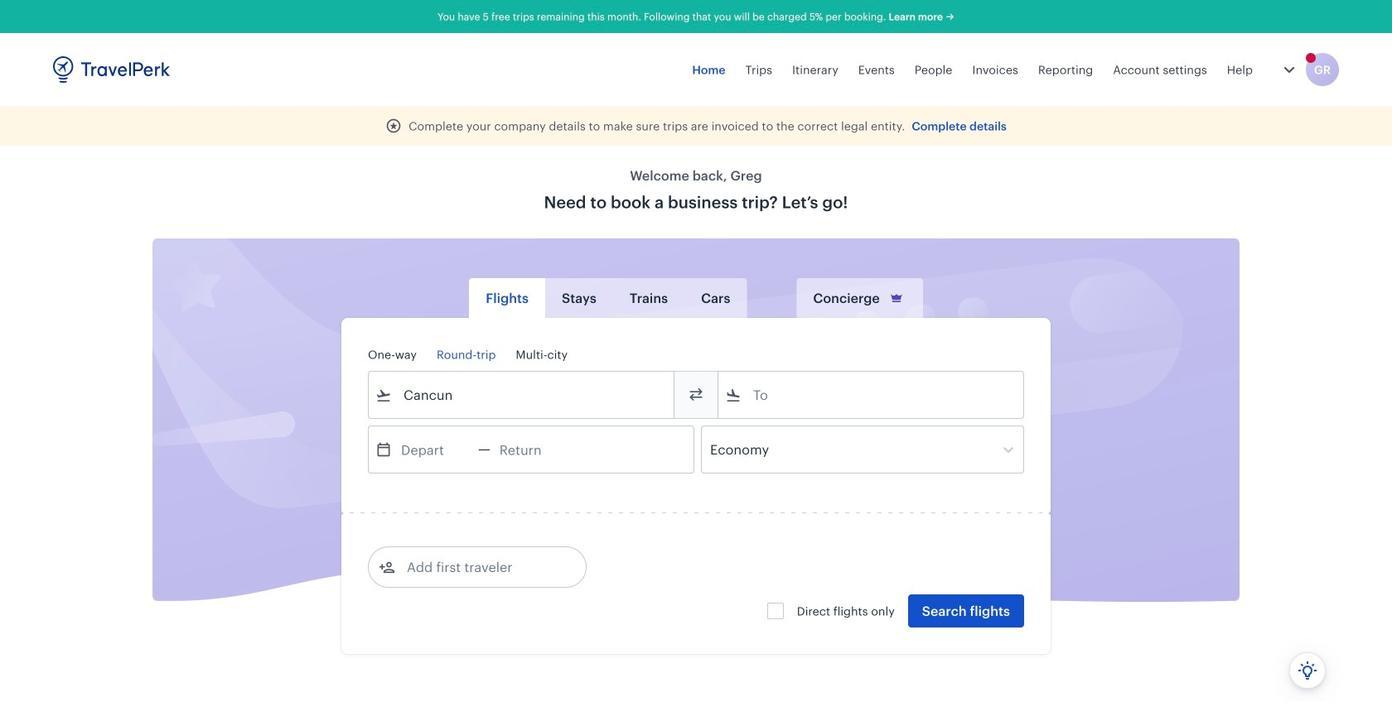 Task type: describe. For each thing, give the bounding box(es) containing it.
Depart text field
[[392, 427, 478, 473]]

Add first traveler search field
[[395, 555, 568, 581]]



Task type: vqa. For each thing, say whether or not it's contained in the screenshot.
Calendar Application
no



Task type: locate. For each thing, give the bounding box(es) containing it.
Return text field
[[491, 427, 577, 473]]

To search field
[[742, 382, 1002, 409]]

From search field
[[392, 382, 652, 409]]



